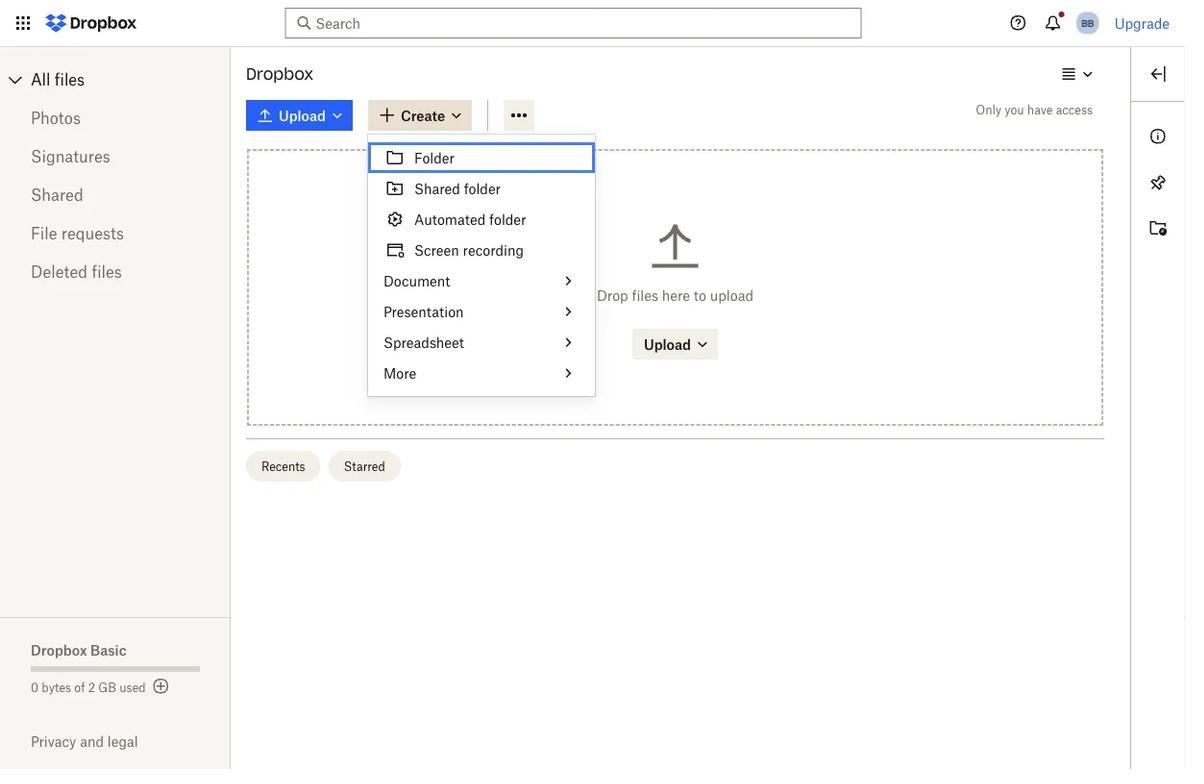 Task type: vqa. For each thing, say whether or not it's contained in the screenshot.
Global header ELEMENT
yes



Task type: locate. For each thing, give the bounding box(es) containing it.
gb
[[98, 681, 116, 695]]

you
[[1005, 102, 1025, 117]]

requests
[[61, 224, 124, 243]]

document
[[384, 273, 450, 289]]

shared up file
[[31, 186, 83, 204]]

dropbox logo - go to the homepage image
[[38, 8, 143, 38]]

folder
[[415, 150, 455, 166]]

shared down folder
[[415, 180, 461, 197]]

access
[[1057, 102, 1094, 117]]

document menu item
[[368, 265, 595, 296]]

have
[[1028, 102, 1054, 117]]

shared
[[415, 180, 461, 197], [31, 186, 83, 204]]

open pinned items image
[[1148, 171, 1171, 194]]

shared inside menu item
[[415, 180, 461, 197]]

dropbox
[[246, 64, 314, 84], [31, 642, 87, 658]]

get more space image
[[150, 675, 173, 698]]

starred
[[344, 459, 386, 474]]

files right all
[[55, 70, 85, 89]]

dropbox for dropbox
[[246, 64, 314, 84]]

0 vertical spatial dropbox
[[246, 64, 314, 84]]

1 vertical spatial folder
[[490, 211, 527, 227]]

shared folder
[[415, 180, 501, 197]]

signatures
[[31, 147, 110, 166]]

folder up automated folder menu item
[[464, 180, 501, 197]]

used
[[120, 681, 146, 695]]

files for deleted
[[92, 263, 122, 281]]

photos
[[31, 109, 81, 127]]

1 vertical spatial dropbox
[[31, 642, 87, 658]]

of
[[74, 681, 85, 695]]

shared folder menu item
[[368, 173, 595, 204]]

file
[[31, 224, 57, 243]]

0 horizontal spatial files
[[55, 70, 85, 89]]

automated
[[415, 211, 486, 227]]

folder up recording
[[490, 211, 527, 227]]

files left here
[[632, 287, 659, 303]]

more
[[384, 365, 417, 381]]

basic
[[90, 642, 127, 658]]

1 horizontal spatial shared
[[415, 180, 461, 197]]

bytes
[[42, 681, 71, 695]]

privacy
[[31, 734, 76, 750]]

file requests
[[31, 224, 124, 243]]

folder inside menu item
[[490, 211, 527, 227]]

all files
[[31, 70, 85, 89]]

files down file requests 'link' on the left top of page
[[92, 263, 122, 281]]

1 horizontal spatial dropbox
[[246, 64, 314, 84]]

global header element
[[0, 0, 1186, 47]]

0 vertical spatial files
[[55, 70, 85, 89]]

0 bytes of 2 gb used
[[31, 681, 146, 695]]

more menu item
[[368, 358, 595, 389]]

folder
[[464, 180, 501, 197], [490, 211, 527, 227]]

only you have access
[[977, 102, 1094, 117]]

0
[[31, 681, 39, 695]]

0 vertical spatial folder
[[464, 180, 501, 197]]

2 horizontal spatial files
[[632, 287, 659, 303]]

folder inside menu item
[[464, 180, 501, 197]]

0 horizontal spatial shared
[[31, 186, 83, 204]]

2 vertical spatial files
[[632, 287, 659, 303]]

recording
[[463, 242, 524, 258]]

0 horizontal spatial dropbox
[[31, 642, 87, 658]]

1 vertical spatial files
[[92, 263, 122, 281]]

drop
[[597, 287, 629, 303]]

files inside "link"
[[55, 70, 85, 89]]

files
[[55, 70, 85, 89], [92, 263, 122, 281], [632, 287, 659, 303]]

automated folder
[[415, 211, 527, 227]]

screen recording
[[415, 242, 524, 258]]

spreadsheet
[[384, 334, 464, 351]]

1 horizontal spatial files
[[92, 263, 122, 281]]



Task type: describe. For each thing, give the bounding box(es) containing it.
only
[[977, 102, 1002, 117]]

deleted files
[[31, 263, 122, 281]]

recents
[[262, 459, 306, 474]]

upload
[[711, 287, 754, 303]]

upgrade link
[[1115, 15, 1171, 31]]

folder menu item
[[368, 142, 595, 173]]

screen recording menu item
[[368, 235, 595, 265]]

recents button
[[246, 451, 321, 482]]

to
[[694, 287, 707, 303]]

all files link
[[31, 64, 231, 95]]

shared for shared
[[31, 186, 83, 204]]

legal
[[108, 734, 138, 750]]

all
[[31, 70, 50, 89]]

signatures link
[[31, 138, 200, 176]]

deleted files link
[[31, 253, 200, 291]]

upgrade
[[1115, 15, 1171, 31]]

automated folder menu item
[[368, 204, 595, 235]]

deleted
[[31, 263, 88, 281]]

here
[[662, 287, 691, 303]]

drop files here to upload
[[597, 287, 754, 303]]

open information panel image
[[1148, 125, 1171, 148]]

dropbox for dropbox basic
[[31, 642, 87, 658]]

folder for shared folder
[[464, 180, 501, 197]]

spreadsheet menu item
[[368, 327, 595, 358]]

files for drop
[[632, 287, 659, 303]]

open activity image
[[1148, 217, 1171, 240]]

shared for shared folder
[[415, 180, 461, 197]]

and
[[80, 734, 104, 750]]

photos link
[[31, 99, 200, 138]]

folder for automated folder
[[490, 211, 527, 227]]

file requests link
[[31, 214, 200, 253]]

screen
[[415, 242, 460, 258]]

privacy and legal
[[31, 734, 138, 750]]

starred button
[[329, 451, 401, 482]]

dropbox basic
[[31, 642, 127, 658]]

files for all
[[55, 70, 85, 89]]

presentation menu item
[[368, 296, 595, 327]]

2
[[88, 681, 95, 695]]

shared link
[[31, 176, 200, 214]]

privacy and legal link
[[31, 734, 231, 750]]

open details pane image
[[1148, 63, 1171, 86]]

presentation
[[384, 303, 464, 320]]



